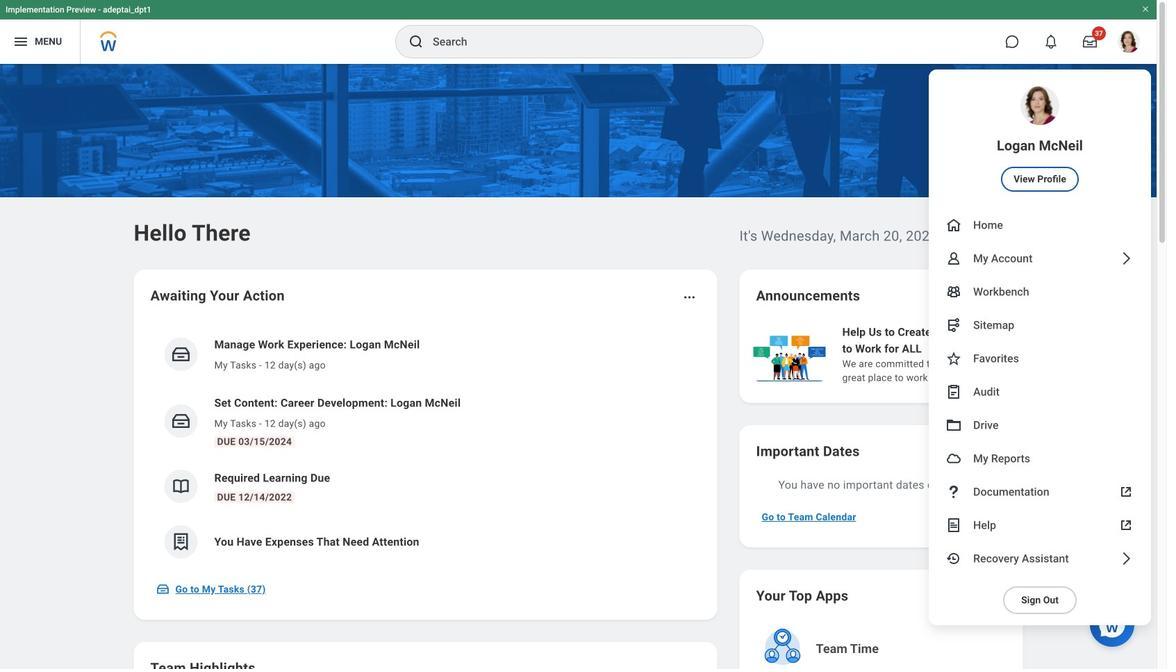 Task type: vqa. For each thing, say whether or not it's contained in the screenshot.
list to the left
yes



Task type: describe. For each thing, give the bounding box(es) containing it.
book open image
[[171, 476, 191, 497]]

9 menu item from the top
[[929, 442, 1151, 475]]

dashboard expenses image
[[171, 532, 191, 552]]

contact card matrix manager image
[[946, 283, 962, 300]]

Search Workday  search field
[[433, 26, 734, 57]]

user image
[[946, 250, 962, 267]]

search image
[[408, 33, 425, 50]]

chevron right image for time icon
[[1118, 550, 1135, 567]]

document image
[[946, 517, 962, 534]]

endpoints image
[[946, 317, 962, 333]]

2 menu item from the top
[[929, 208, 1151, 242]]

inbox image
[[171, 344, 191, 365]]

3 menu item from the top
[[929, 242, 1151, 275]]

0 horizontal spatial list
[[150, 325, 701, 570]]

home image
[[946, 217, 962, 233]]

4 menu item from the top
[[929, 275, 1151, 308]]

6 menu item from the top
[[929, 342, 1151, 375]]

paste image
[[946, 384, 962, 400]]

logan mcneil image
[[1118, 31, 1140, 53]]

11 menu item from the top
[[929, 509, 1151, 542]]

star image
[[946, 350, 962, 367]]

justify image
[[13, 33, 29, 50]]

chevron right image for user icon at top
[[1118, 250, 1135, 267]]



Task type: locate. For each thing, give the bounding box(es) containing it.
chevron right image
[[1118, 250, 1135, 267], [1118, 550, 1135, 567]]

menu
[[929, 69, 1151, 625]]

2 ext link image from the top
[[1118, 517, 1135, 534]]

inbox image
[[171, 411, 191, 431], [156, 582, 170, 596]]

7 menu item from the top
[[929, 375, 1151, 409]]

1 menu item from the top
[[929, 69, 1151, 208]]

12 menu item from the top
[[929, 542, 1151, 575]]

ext link image for question image
[[1118, 484, 1135, 500]]

0 vertical spatial ext link image
[[1118, 484, 1135, 500]]

menu item
[[929, 69, 1151, 208], [929, 208, 1151, 242], [929, 242, 1151, 275], [929, 275, 1151, 308], [929, 308, 1151, 342], [929, 342, 1151, 375], [929, 375, 1151, 409], [929, 409, 1151, 442], [929, 442, 1151, 475], [929, 475, 1151, 509], [929, 509, 1151, 542], [929, 542, 1151, 575]]

0 vertical spatial chevron right image
[[1118, 250, 1135, 267]]

close environment banner image
[[1142, 5, 1150, 13]]

ext link image
[[1118, 484, 1135, 500], [1118, 517, 1135, 534]]

notifications large image
[[1044, 35, 1058, 49]]

ext link image for document icon at the right of page
[[1118, 517, 1135, 534]]

1 vertical spatial ext link image
[[1118, 517, 1135, 534]]

5 menu item from the top
[[929, 308, 1151, 342]]

1 vertical spatial inbox image
[[156, 582, 170, 596]]

question image
[[946, 484, 962, 500]]

folder open image
[[946, 417, 962, 434]]

avatar image
[[946, 450, 962, 467]]

10 menu item from the top
[[929, 475, 1151, 509]]

main content
[[0, 64, 1167, 669]]

1 horizontal spatial list
[[751, 322, 1167, 386]]

1 vertical spatial chevron right image
[[1118, 550, 1135, 567]]

chevron left small image
[[963, 289, 977, 303]]

time image
[[946, 550, 962, 567]]

0 vertical spatial inbox image
[[171, 411, 191, 431]]

1 chevron right image from the top
[[1118, 250, 1135, 267]]

status
[[931, 290, 954, 302]]

list
[[751, 322, 1167, 386], [150, 325, 701, 570]]

2 chevron right image from the top
[[1118, 550, 1135, 567]]

chevron right small image
[[988, 289, 1002, 303]]

1 horizontal spatial inbox image
[[171, 411, 191, 431]]

banner
[[0, 0, 1157, 625]]

0 horizontal spatial inbox image
[[156, 582, 170, 596]]

inbox large image
[[1083, 35, 1097, 49]]

1 ext link image from the top
[[1118, 484, 1135, 500]]

8 menu item from the top
[[929, 409, 1151, 442]]



